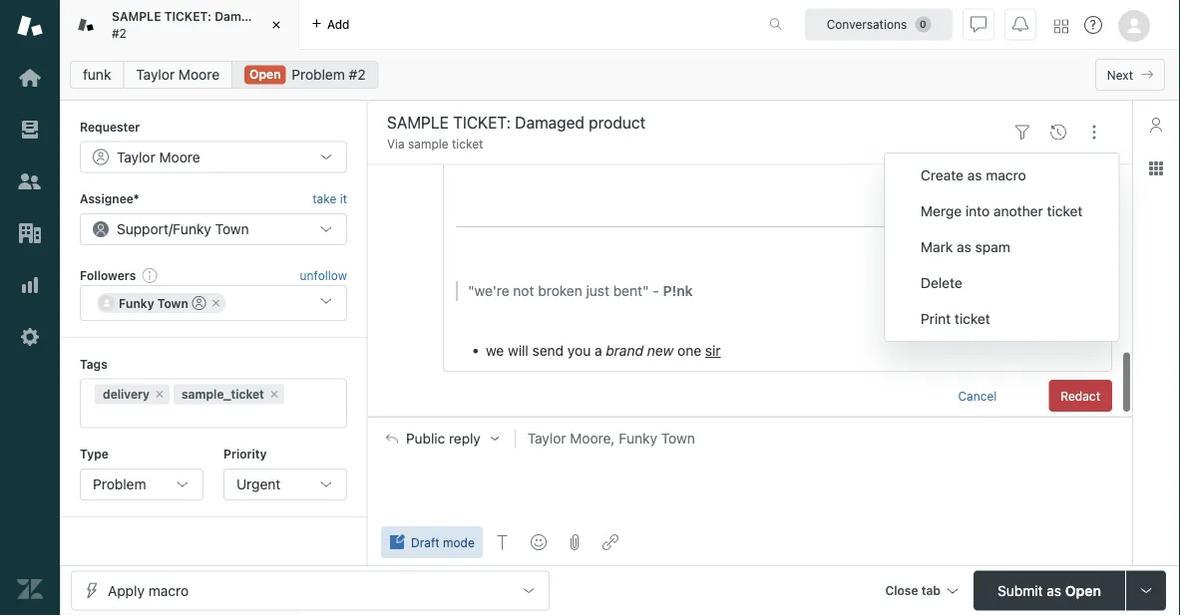 Task type: describe. For each thing, give the bounding box(es) containing it.
bent"
[[613, 283, 649, 300]]

as for create
[[967, 167, 982, 184]]

print
[[921, 311, 951, 327]]

"we're
[[468, 283, 509, 300]]

taylor inside button
[[527, 430, 566, 447]]

#2 inside secondary element
[[349, 66, 366, 83]]

mark as spam menu item
[[885, 229, 1119, 265]]

add button
[[299, 0, 362, 49]]

sample
[[112, 10, 161, 24]]

funky inside option
[[119, 296, 154, 310]]

moore inside taylor moore link
[[178, 66, 220, 83]]

close tab
[[885, 584, 941, 598]]

open inside secondary element
[[249, 67, 281, 81]]

tags
[[80, 357, 107, 371]]

take it
[[312, 192, 347, 206]]

town inside option
[[157, 296, 188, 310]]

we will send you a brand new one sir
[[486, 343, 721, 360]]

"we're not broken just bent" - p!nk
[[468, 283, 693, 300]]

as for mark
[[957, 239, 971, 255]]

take
[[312, 192, 336, 206]]

urgent button
[[223, 469, 347, 501]]

sample ticket: damaged product #2
[[112, 10, 320, 40]]

ticket actions image
[[1086, 124, 1102, 140]]

create
[[921, 167, 964, 184]]

create as macro
[[921, 167, 1026, 184]]

1 horizontal spatial remove image
[[210, 297, 222, 309]]

-
[[653, 283, 659, 300]]

taylor moore, funky town
[[527, 430, 695, 447]]

submit
[[998, 583, 1043, 599]]

problem #2
[[292, 66, 366, 83]]

mark as spam
[[921, 239, 1010, 255]]

type
[[80, 447, 109, 461]]

events image
[[1050, 124, 1066, 140]]

moore inside requester element
[[159, 149, 200, 165]]

delete
[[921, 275, 962, 291]]

you
[[567, 343, 591, 360]]

into
[[966, 203, 990, 219]]

town for support / funky town
[[215, 221, 249, 237]]

get started image
[[17, 65, 43, 91]]

mode
[[443, 536, 475, 550]]

public reply button
[[368, 418, 514, 460]]

funk
[[83, 66, 111, 83]]

customers image
[[17, 169, 43, 195]]

info on adding followers image
[[142, 267, 158, 283]]

add attachment image
[[566, 535, 582, 551]]

public
[[406, 430, 445, 447]]

urgent
[[236, 476, 281, 493]]

admin image
[[17, 324, 43, 350]]

Subject field
[[383, 111, 1000, 135]]

taylor moore, funky town button
[[514, 429, 1132, 449]]

public reply
[[406, 430, 481, 447]]

will
[[508, 343, 529, 360]]

support
[[117, 221, 169, 237]]

tab
[[921, 584, 941, 598]]

unfollow
[[300, 268, 347, 282]]

ticket inside menu item
[[1047, 203, 1083, 219]]

assignee* element
[[80, 213, 347, 245]]

insert emojis image
[[530, 535, 546, 551]]

merge into another ticket
[[921, 203, 1083, 219]]

button displays agent's chat status as invisible. image
[[971, 16, 987, 32]]

spam
[[975, 239, 1010, 255]]

notifications image
[[1012, 16, 1028, 32]]

ticket:
[[164, 10, 211, 24]]

a
[[595, 343, 602, 360]]

delivery
[[103, 388, 150, 402]]

views image
[[17, 117, 43, 143]]

zendesk image
[[17, 577, 43, 602]]

apply macro
[[108, 583, 189, 599]]

problem for problem #2
[[292, 66, 345, 83]]

requester
[[80, 120, 140, 134]]

damaged
[[215, 10, 270, 24]]

funky for support
[[173, 221, 211, 237]]

funky town option
[[97, 293, 226, 313]]

close
[[885, 584, 918, 598]]

merge
[[921, 203, 962, 219]]

via
[[387, 137, 405, 151]]

taylor inside secondary element
[[136, 66, 175, 83]]

priority
[[223, 447, 267, 461]]

1 vertical spatial open
[[1065, 583, 1101, 599]]

as for submit
[[1047, 583, 1061, 599]]

secondary element
[[60, 55, 1180, 95]]

mark
[[921, 239, 953, 255]]

requester element
[[80, 141, 347, 173]]

format text image
[[495, 535, 510, 551]]

sir
[[705, 343, 721, 360]]

draft mode button
[[381, 527, 483, 559]]

just
[[586, 283, 609, 300]]

taylor moore inside secondary element
[[136, 66, 220, 83]]



Task type: locate. For each thing, give the bounding box(es) containing it.
delete menu item
[[885, 265, 1119, 301]]

broken
[[538, 283, 582, 300]]

2 vertical spatial taylor
[[527, 430, 566, 447]]

print ticket menu item
[[885, 301, 1119, 337]]

get help image
[[1084, 16, 1102, 34]]

open down close image
[[249, 67, 281, 81]]

remove image right 'delivery'
[[154, 389, 166, 401]]

1 horizontal spatial ticket
[[955, 311, 990, 327]]

product
[[274, 10, 320, 24]]

as right mark
[[957, 239, 971, 255]]

problem inside popup button
[[93, 476, 146, 493]]

add link (cmd k) image
[[602, 535, 618, 551]]

moore,
[[570, 430, 615, 447]]

2 vertical spatial as
[[1047, 583, 1061, 599]]

as
[[967, 167, 982, 184], [957, 239, 971, 255], [1047, 583, 1061, 599]]

#2 down sample
[[112, 26, 126, 40]]

1 horizontal spatial problem
[[292, 66, 345, 83]]

conversations
[[827, 17, 907, 31]]

2 vertical spatial funky
[[619, 430, 657, 447]]

macro inside menu item
[[986, 167, 1026, 184]]

taylor
[[136, 66, 175, 83], [117, 149, 155, 165], [527, 430, 566, 447]]

town inside button
[[661, 430, 695, 447]]

unfollow button
[[300, 266, 347, 284]]

tab
[[60, 0, 320, 50]]

town left user is an agent icon
[[157, 296, 188, 310]]

organizations image
[[17, 220, 43, 246]]

one
[[677, 343, 701, 360]]

1 horizontal spatial #2
[[349, 66, 366, 83]]

user is an agent image
[[192, 296, 206, 310]]

merge into another ticket menu item
[[885, 194, 1119, 229]]

next button
[[1095, 59, 1165, 91]]

draft
[[411, 536, 440, 550]]

take it button
[[312, 189, 347, 209]]

taylor right the funk
[[136, 66, 175, 83]]

macro
[[986, 167, 1026, 184], [148, 583, 189, 599]]

funky town
[[119, 296, 188, 310]]

brand
[[606, 343, 643, 360]]

print ticket
[[921, 311, 990, 327]]

problem down type
[[93, 476, 146, 493]]

0 vertical spatial as
[[967, 167, 982, 184]]

conversations button
[[805, 8, 953, 40]]

1 vertical spatial problem
[[93, 476, 146, 493]]

0 vertical spatial funky
[[173, 221, 211, 237]]

funky right moore,
[[619, 430, 657, 447]]

create as macro menu item
[[885, 158, 1119, 194]]

1 vertical spatial #2
[[349, 66, 366, 83]]

funky right support
[[173, 221, 211, 237]]

1 vertical spatial macro
[[148, 583, 189, 599]]

ticket right print
[[955, 311, 990, 327]]

send
[[532, 343, 564, 360]]

support / funky town
[[117, 221, 249, 237]]

1 vertical spatial as
[[957, 239, 971, 255]]

0 vertical spatial taylor moore
[[136, 66, 220, 83]]

open left displays possible ticket submission types icon
[[1065, 583, 1101, 599]]

2 vertical spatial ticket
[[955, 311, 990, 327]]

0 vertical spatial ticket
[[452, 137, 483, 151]]

2 vertical spatial town
[[661, 430, 695, 447]]

funky inside button
[[619, 430, 657, 447]]

sample_ticket
[[182, 388, 264, 402]]

tab containing sample ticket: damaged product
[[60, 0, 320, 50]]

main element
[[0, 0, 60, 615]]

0 horizontal spatial remove image
[[154, 389, 166, 401]]

add
[[327, 17, 350, 31]]

taylor moore link
[[123, 61, 232, 89]]

remove image for delivery
[[154, 389, 166, 401]]

0 vertical spatial town
[[215, 221, 249, 237]]

cancel
[[958, 390, 997, 404]]

taylor left moore,
[[527, 430, 566, 447]]

followers element
[[80, 285, 347, 321]]

town
[[215, 221, 249, 237], [157, 296, 188, 310], [661, 430, 695, 447]]

apps image
[[1148, 161, 1164, 177]]

customer context image
[[1148, 117, 1164, 133]]

reply
[[449, 430, 481, 447]]

1 vertical spatial moore
[[159, 149, 200, 165]]

funk link
[[70, 61, 124, 89]]

0 vertical spatial taylor
[[136, 66, 175, 83]]

town for taylor moore, funky town
[[661, 430, 695, 447]]

2 horizontal spatial town
[[661, 430, 695, 447]]

zendesk support image
[[17, 13, 43, 39]]

another
[[994, 203, 1043, 219]]

taylor inside requester element
[[117, 149, 155, 165]]

funky for taylor
[[619, 430, 657, 447]]

taylor down the requester
[[117, 149, 155, 165]]

/
[[169, 221, 173, 237]]

redact
[[1061, 390, 1100, 404]]

ticket inside menu item
[[955, 311, 990, 327]]

problem down add popup button
[[292, 66, 345, 83]]

0 horizontal spatial problem
[[93, 476, 146, 493]]

tabs tab list
[[60, 0, 748, 50]]

#2
[[112, 26, 126, 40], [349, 66, 366, 83]]

displays possible ticket submission types image
[[1138, 583, 1154, 599]]

2 horizontal spatial ticket
[[1047, 203, 1083, 219]]

redact button
[[1049, 381, 1112, 413]]

0 horizontal spatial open
[[249, 67, 281, 81]]

0 horizontal spatial ticket
[[452, 137, 483, 151]]

as right the submit
[[1047, 583, 1061, 599]]

#2 inside the 'sample ticket: damaged product #2'
[[112, 26, 126, 40]]

sample
[[408, 137, 448, 151]]

1 horizontal spatial town
[[215, 221, 249, 237]]

#2 down add
[[349, 66, 366, 83]]

remove image right user is an agent icon
[[210, 297, 222, 309]]

town inside the assignee* element
[[215, 221, 249, 237]]

0 horizontal spatial #2
[[112, 26, 126, 40]]

1 vertical spatial taylor moore
[[117, 149, 200, 165]]

1 horizontal spatial macro
[[986, 167, 1026, 184]]

funky right funkytownclown1@gmail.com icon
[[119, 296, 154, 310]]

0 vertical spatial problem
[[292, 66, 345, 83]]

not
[[513, 283, 534, 300]]

zendesk products image
[[1054, 19, 1068, 33]]

2 horizontal spatial remove image
[[268, 389, 280, 401]]

remove image
[[210, 297, 222, 309], [154, 389, 166, 401], [268, 389, 280, 401]]

ticket
[[452, 137, 483, 151], [1047, 203, 1083, 219], [955, 311, 990, 327]]

followers
[[80, 268, 136, 282]]

0 horizontal spatial macro
[[148, 583, 189, 599]]

via sample ticket
[[387, 137, 483, 151]]

close image
[[266, 15, 286, 35]]

2 horizontal spatial funky
[[619, 430, 657, 447]]

as right create
[[967, 167, 982, 184]]

new
[[647, 343, 674, 360]]

taylor moore
[[136, 66, 220, 83], [117, 149, 200, 165]]

1 vertical spatial funky
[[119, 296, 154, 310]]

hide composer image
[[742, 409, 758, 425]]

menu containing create as macro
[[884, 153, 1120, 342]]

reporting image
[[17, 272, 43, 298]]

problem button
[[80, 469, 203, 501]]

1 horizontal spatial open
[[1065, 583, 1101, 599]]

0 vertical spatial macro
[[986, 167, 1026, 184]]

problem for problem
[[93, 476, 146, 493]]

cancel button
[[946, 381, 1009, 413]]

funky
[[173, 221, 211, 237], [119, 296, 154, 310], [619, 430, 657, 447]]

0 vertical spatial moore
[[178, 66, 220, 83]]

it
[[340, 192, 347, 206]]

filter image
[[1014, 124, 1030, 140]]

1 vertical spatial taylor
[[117, 149, 155, 165]]

town right moore,
[[661, 430, 695, 447]]

macro right apply
[[148, 583, 189, 599]]

ticket right another at the top
[[1047, 203, 1083, 219]]

1 horizontal spatial funky
[[173, 221, 211, 237]]

close tab button
[[876, 571, 966, 614]]

town right the /
[[215, 221, 249, 237]]

draft mode
[[411, 536, 475, 550]]

moore up support / funky town
[[159, 149, 200, 165]]

funkytownclown1@gmail.com image
[[99, 295, 115, 311]]

1 vertical spatial ticket
[[1047, 203, 1083, 219]]

0 vertical spatial open
[[249, 67, 281, 81]]

p!nk
[[663, 283, 693, 300]]

moore
[[178, 66, 220, 83], [159, 149, 200, 165]]

0 vertical spatial #2
[[112, 26, 126, 40]]

0 horizontal spatial town
[[157, 296, 188, 310]]

remove image right sample_ticket
[[268, 389, 280, 401]]

submit as open
[[998, 583, 1101, 599]]

problem inside secondary element
[[292, 66, 345, 83]]

macro up merge into another ticket
[[986, 167, 1026, 184]]

1 vertical spatial town
[[157, 296, 188, 310]]

taylor moore down the requester
[[117, 149, 200, 165]]

we
[[486, 343, 504, 360]]

taylor moore down 'ticket:'
[[136, 66, 220, 83]]

open
[[249, 67, 281, 81], [1065, 583, 1101, 599]]

problem
[[292, 66, 345, 83], [93, 476, 146, 493]]

menu
[[884, 153, 1120, 342]]

assignee*
[[80, 192, 139, 206]]

apply
[[108, 583, 145, 599]]

funky inside the assignee* element
[[173, 221, 211, 237]]

moore down the 'sample ticket: damaged product #2'
[[178, 66, 220, 83]]

remove image for sample_ticket
[[268, 389, 280, 401]]

ticket right sample
[[452, 137, 483, 151]]

next
[[1107, 68, 1133, 82]]

0 horizontal spatial funky
[[119, 296, 154, 310]]

taylor moore inside requester element
[[117, 149, 200, 165]]



Task type: vqa. For each thing, say whether or not it's contained in the screenshot.
Help Center
no



